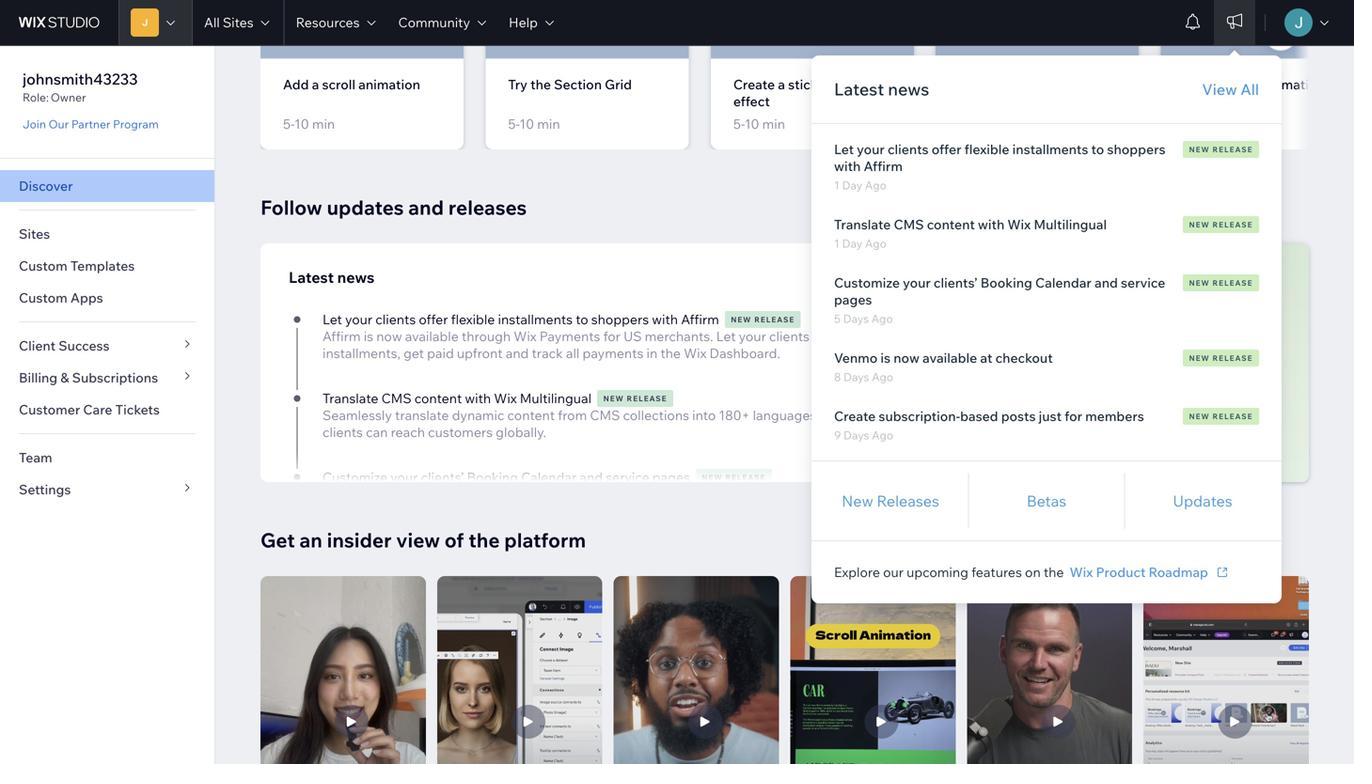 Task type: describe. For each thing, give the bounding box(es) containing it.
collections
[[623, 407, 690, 424]]

with inside translate cms content with wix multilingual 1 day ago
[[978, 216, 1005, 233]]

how we built the wix studio homepage
[[1009, 293, 1275, 345]]

affirm is now available through wix payments for us merchants. let your clients offer installments, get paid upfront and track all payments in the wix dashboard.
[[323, 328, 842, 362]]

news for customize
[[337, 268, 375, 287]]

custom for custom templates
[[19, 258, 67, 274]]

clients inside affirm is now available through wix payments for us merchants. let your clients offer installments, get paid upfront and track all payments in the wix dashboard.
[[769, 328, 810, 345]]

your inside affirm is now available through wix payments for us merchants. let your clients offer installments, get paid upfront and track all payments in the wix dashboard.
[[739, 328, 767, 345]]

join
[[23, 117, 46, 131]]

ago inside 'venmo is now available at checkout 8 days ago'
[[872, 370, 894, 384]]

december 20, 2023 | 11am et
[[1009, 357, 1164, 371]]

calendar for customize your clients' booking calendar and service pages
[[521, 469, 577, 486]]

&
[[60, 370, 69, 386]]

translate for translate cms content with wix multilingual 1 day ago
[[834, 216, 891, 233]]

role:
[[23, 90, 49, 104]]

clients inside "seamlessly translate dynamic content from cms collections into 180+ languages, so your clients can reach customers globally."
[[323, 424, 363, 441]]

view all button for new release
[[1203, 78, 1260, 101]]

betas button
[[1027, 490, 1067, 513]]

join our partner program
[[23, 117, 159, 131]]

tickets
[[115, 402, 160, 418]]

let your clients offer flexible installments to shoppers with affirm 1 day ago
[[834, 141, 1166, 192]]

with inside let your clients offer flexible installments to shoppers with affirm 1 day ago
[[834, 158, 861, 175]]

latest news for customize your clients' booking calendar and service pages
[[289, 268, 375, 287]]

view all for customize your clients' booking calendar and service pages
[[850, 268, 906, 287]]

offer for let your clients offer flexible installments to shoppers with affirm
[[419, 311, 448, 328]]

10 for add a scroll animation
[[294, 116, 309, 132]]

20,
[[1066, 357, 1082, 371]]

booking for customize your clients' booking calendar and service pages 5 days ago
[[981, 275, 1033, 291]]

is for affirm
[[364, 328, 374, 345]]

new releases button
[[842, 490, 940, 513]]

help button
[[498, 0, 565, 45]]

service for customize your clients' booking calendar and service pages
[[606, 469, 650, 486]]

globally.
[[496, 424, 547, 441]]

program
[[113, 117, 159, 131]]

your
[[1069, 407, 1102, 425]]

custom apps
[[19, 290, 103, 306]]

try the section grid
[[508, 76, 632, 92]]

settings button
[[0, 474, 214, 506]]

10 for add a reveal animation
[[1195, 116, 1210, 132]]

all
[[566, 345, 580, 362]]

clients inside let your clients offer flexible installments to shoppers with affirm 1 day ago
[[888, 141, 929, 158]]

view for customize your clients' booking calendar and service pages
[[850, 268, 885, 287]]

an
[[300, 528, 323, 553]]

explore our upcoming features on the wix product roadmap
[[834, 564, 1209, 581]]

into
[[692, 407, 716, 424]]

clients' for customize your clients' booking calendar and service pages 5 days ago
[[934, 275, 978, 291]]

studio
[[1212, 293, 1275, 318]]

all for new release
[[1241, 80, 1260, 99]]

sites link
[[0, 218, 214, 250]]

billing & subscriptions
[[19, 370, 158, 386]]

5-10 min for add a reveal animation
[[1184, 116, 1236, 132]]

content for translate cms content with wix multilingual 1 day ago
[[927, 216, 975, 233]]

8
[[834, 370, 841, 384]]

so
[[823, 407, 837, 424]]

a for scroll
[[312, 76, 319, 92]]

scrolling
[[828, 76, 881, 92]]

j
[[142, 16, 148, 28]]

installments for let your clients offer flexible installments to shoppers with affirm
[[498, 311, 573, 328]]

offer for let your clients offer flexible installments to shoppers with affirm 1 day ago
[[932, 141, 962, 158]]

11am
[[1119, 357, 1148, 371]]

4 5- from the left
[[959, 116, 970, 132]]

your for let your clients offer flexible installments to shoppers with affirm
[[345, 311, 373, 328]]

our
[[49, 117, 69, 131]]

spot
[[1105, 407, 1139, 425]]

offer inside affirm is now available through wix payments for us merchants. let your clients offer installments, get paid upfront and track all payments in the wix dashboard.
[[813, 328, 842, 345]]

releases
[[448, 195, 527, 220]]

venmo is now available at checkout 8 days ago
[[834, 350, 1053, 384]]

5
[[834, 312, 841, 326]]

customize your clients' booking calendar and service pages
[[323, 469, 690, 486]]

latest for customize your clients' booking calendar and service pages
[[289, 268, 334, 287]]

wix inside translate cms content with wix multilingual 1 day ago
[[1008, 216, 1031, 233]]

10 for try the section grid
[[520, 116, 534, 132]]

all for customize your clients' booking calendar and service pages
[[888, 268, 906, 287]]

releases
[[877, 492, 940, 511]]

|
[[1114, 357, 1116, 371]]

owner
[[51, 90, 86, 104]]

merchants.
[[645, 328, 714, 345]]

10 inside the create a sticky scrolling effect 5-10 min
[[745, 116, 760, 132]]

insider
[[327, 528, 392, 553]]

and right updates
[[408, 195, 444, 220]]

let for let your clients offer flexible installments to shoppers with affirm
[[323, 311, 342, 328]]

5- for add a scroll animation
[[283, 116, 294, 132]]

your inside "seamlessly translate dynamic content from cms collections into 180+ languages, so your clients can reach customers globally."
[[840, 407, 868, 424]]

let your clients offer flexible installments to shoppers with affirm
[[323, 311, 719, 328]]

booking for customize your clients' booking calendar and service pages
[[467, 469, 518, 486]]

add for add a scroll animation
[[283, 76, 309, 92]]

updates button
[[1173, 490, 1233, 513]]

installments for let your clients offer flexible installments to shoppers with affirm 1 day ago
[[1013, 141, 1089, 158]]

wix down "let your clients offer flexible installments to shoppers with affirm" at the top of the page
[[514, 328, 537, 345]]

our
[[883, 564, 904, 581]]

payments
[[583, 345, 644, 362]]

5- for add a reveal animation
[[1184, 116, 1195, 132]]

let for let your clients offer flexible installments to shoppers with affirm 1 day ago
[[834, 141, 854, 158]]

add a reveal animation
[[1184, 76, 1325, 92]]

follow updates and releases
[[261, 195, 527, 220]]

add a scroll animation
[[283, 76, 420, 92]]

platform
[[504, 528, 586, 553]]

sites inside sidebar element
[[19, 226, 50, 242]]

us
[[624, 328, 642, 345]]

section
[[554, 76, 602, 92]]

4 10 from the left
[[970, 116, 985, 132]]

available for through
[[405, 328, 459, 345]]

billing & subscriptions button
[[0, 362, 214, 394]]

reveal
[[1223, 76, 1260, 92]]

5- for try the section grid
[[508, 116, 520, 132]]

cms for translate cms content with wix multilingual 1 day ago
[[894, 216, 924, 233]]

seamlessly
[[323, 407, 392, 424]]

shoppers for let your clients offer flexible installments to shoppers with affirm
[[592, 311, 649, 328]]

2023
[[1085, 357, 1111, 371]]

5-10 min for try the section grid
[[508, 116, 560, 132]]

custom templates
[[19, 258, 135, 274]]

team
[[19, 450, 52, 466]]

from
[[558, 407, 587, 424]]

on
[[1025, 564, 1041, 581]]

custom templates link
[[0, 250, 214, 282]]

customize for customize your clients' booking calendar and service pages
[[323, 469, 388, 486]]

min inside the create a sticky scrolling effect 5-10 min
[[763, 116, 785, 132]]

product
[[1096, 564, 1146, 581]]

community
[[398, 14, 470, 31]]

5-10 min for add a scroll animation
[[283, 116, 335, 132]]

success
[[59, 338, 110, 354]]

now for venmo
[[894, 350, 920, 366]]

through
[[462, 328, 511, 345]]

december
[[1009, 357, 1064, 371]]

how
[[1009, 293, 1052, 318]]

grid
[[605, 76, 632, 92]]

venmo
[[834, 350, 878, 366]]

dashboard.
[[710, 345, 781, 362]]

ago inside translate cms content with wix multilingual 1 day ago
[[865, 237, 887, 251]]

1 inside translate cms content with wix multilingual 1 day ago
[[834, 237, 840, 251]]

add for add a reveal animation
[[1184, 76, 1210, 92]]

customer
[[19, 402, 80, 418]]

can
[[366, 424, 388, 441]]

translate for translate cms content with wix multilingual
[[323, 390, 379, 407]]

track
[[532, 345, 563, 362]]

new
[[842, 492, 874, 511]]

min for add a scroll animation
[[312, 116, 335, 132]]

the inside affirm is now available through wix payments for us merchants. let your clients offer installments, get paid upfront and track all payments in the wix dashboard.
[[661, 345, 681, 362]]

view all for new release
[[1203, 80, 1260, 99]]

to for let your clients offer flexible installments to shoppers with affirm
[[576, 311, 589, 328]]

in
[[647, 345, 658, 362]]

discover
[[19, 178, 73, 194]]

a for sticky
[[778, 76, 785, 92]]

create subscription-based posts just for members 9 days ago
[[834, 408, 1145, 443]]

day inside let your clients offer flexible installments to shoppers with affirm 1 day ago
[[842, 178, 863, 192]]

affirm inside affirm is now available through wix payments for us merchants. let your clients offer installments, get paid upfront and track all payments in the wix dashboard.
[[323, 328, 361, 345]]

latest news for new release
[[834, 79, 930, 100]]

templates
[[70, 258, 135, 274]]

your for customize your clients' booking calendar and service pages 5 days ago
[[903, 275, 931, 291]]



Task type: locate. For each thing, give the bounding box(es) containing it.
j button
[[119, 0, 192, 45]]

1 vertical spatial flexible
[[451, 311, 495, 328]]

all sites
[[204, 14, 254, 31]]

wix down let your clients offer flexible installments to shoppers with affirm 1 day ago
[[1008, 216, 1031, 233]]

5-10 min up let your clients offer flexible installments to shoppers with affirm 1 day ago
[[959, 116, 1011, 132]]

2 add from the left
[[1184, 76, 1210, 92]]

3 a from the left
[[1213, 76, 1220, 92]]

new
[[1190, 145, 1210, 154], [1190, 220, 1210, 230], [1190, 278, 1210, 288], [731, 315, 752, 324], [1190, 354, 1210, 363], [604, 394, 624, 403], [1190, 412, 1210, 421], [702, 473, 723, 482]]

is right venmo on the right
[[881, 350, 891, 366]]

content for translate cms content with wix multilingual
[[415, 390, 462, 407]]

1 vertical spatial clients'
[[421, 469, 464, 486]]

days right 5
[[843, 312, 869, 326]]

care
[[83, 402, 112, 418]]

0 vertical spatial news
[[888, 79, 930, 100]]

0 horizontal spatial to
[[576, 311, 589, 328]]

0 vertical spatial customize
[[834, 275, 900, 291]]

2 min from the left
[[537, 116, 560, 132]]

sites down discover
[[19, 226, 50, 242]]

latest news down updates
[[289, 268, 375, 287]]

1 horizontal spatial customize
[[834, 275, 900, 291]]

booking down globally.
[[467, 469, 518, 486]]

1 vertical spatial calendar
[[521, 469, 577, 486]]

0 vertical spatial booking
[[981, 275, 1033, 291]]

0 horizontal spatial calendar
[[521, 469, 577, 486]]

offer up paid on the top left
[[419, 311, 448, 328]]

pages for customize your clients' booking calendar and service pages 5 days ago
[[834, 292, 872, 308]]

latest news right sticky
[[834, 79, 930, 100]]

1 horizontal spatial latest news
[[834, 79, 930, 100]]

0 horizontal spatial sites
[[19, 226, 50, 242]]

translate inside translate cms content with wix multilingual 1 day ago
[[834, 216, 891, 233]]

5- down "try"
[[508, 116, 520, 132]]

0 vertical spatial 1
[[834, 178, 840, 192]]

wix left studio
[[1171, 293, 1207, 318]]

let inside affirm is now available through wix payments for us merchants. let your clients offer installments, get paid upfront and track all payments in the wix dashboard.
[[717, 328, 736, 345]]

let up 'dashboard.'
[[717, 328, 736, 345]]

1 horizontal spatial sites
[[223, 14, 254, 31]]

2 vertical spatial days
[[844, 428, 870, 443]]

join our partner program button
[[23, 116, 159, 133]]

your down translate cms content with wix multilingual 1 day ago on the right top of the page
[[903, 275, 931, 291]]

multilingual
[[1034, 216, 1107, 233], [520, 390, 592, 407]]

2 a from the left
[[778, 76, 785, 92]]

1 horizontal spatial multilingual
[[1034, 216, 1107, 233]]

affirm for let your clients offer flexible installments to shoppers with affirm 1 day ago
[[864, 158, 903, 175]]

client success
[[19, 338, 110, 354]]

view all button for customize your clients' booking calendar and service pages
[[850, 266, 919, 289]]

to
[[1092, 141, 1105, 158], [576, 311, 589, 328]]

we
[[1056, 293, 1083, 318]]

0 horizontal spatial view
[[850, 268, 885, 287]]

multilingual inside translate cms content with wix multilingual 1 day ago
[[1034, 216, 1107, 233]]

1 horizontal spatial view all
[[1203, 80, 1260, 99]]

0 horizontal spatial now
[[376, 328, 402, 345]]

your for customize your clients' booking calendar and service pages
[[391, 469, 418, 486]]

4 5-10 min from the left
[[1184, 116, 1236, 132]]

0 horizontal spatial for
[[604, 328, 621, 345]]

create
[[734, 76, 775, 92], [834, 408, 876, 425]]

customize down can
[[323, 469, 388, 486]]

affirm inside let your clients offer flexible installments to shoppers with affirm 1 day ago
[[864, 158, 903, 175]]

5 10 from the left
[[1195, 116, 1210, 132]]

2 custom from the top
[[19, 290, 67, 306]]

affirm for let your clients offer flexible installments to shoppers with affirm
[[681, 311, 719, 328]]

content up translate
[[415, 390, 462, 407]]

2 horizontal spatial let
[[834, 141, 854, 158]]

1 vertical spatial customize
[[323, 469, 388, 486]]

view for new release
[[1203, 80, 1238, 99]]

2 5- from the left
[[508, 116, 520, 132]]

betas
[[1027, 492, 1067, 511]]

the inside list
[[531, 76, 551, 92]]

1 vertical spatial view all button
[[850, 266, 919, 289]]

1 up 5
[[834, 237, 840, 251]]

sidebar element
[[0, 45, 215, 765]]

flexible inside let your clients offer flexible installments to shoppers with affirm 1 day ago
[[965, 141, 1010, 158]]

shoppers inside let your clients offer flexible installments to shoppers with affirm 1 day ago
[[1108, 141, 1166, 158]]

0 vertical spatial days
[[843, 312, 869, 326]]

0 horizontal spatial clients'
[[421, 469, 464, 486]]

flexible for let your clients offer flexible installments to shoppers with affirm 1 day ago
[[965, 141, 1010, 158]]

and inside affirm is now available through wix payments for us merchants. let your clients offer installments, get paid upfront and track all payments in the wix dashboard.
[[506, 345, 529, 362]]

create up 9
[[834, 408, 876, 425]]

ago inside create subscription-based posts just for members 9 days ago
[[872, 428, 894, 443]]

customize your clients' booking calendar and service pages 5 days ago
[[834, 275, 1166, 326]]

roadmap
[[1149, 564, 1209, 581]]

languages,
[[753, 407, 820, 424]]

multilingual for translate cms content with wix multilingual
[[520, 390, 592, 407]]

the right in
[[661, 345, 681, 362]]

1 10 from the left
[[294, 116, 309, 132]]

custom left apps
[[19, 290, 67, 306]]

1 vertical spatial all
[[1241, 80, 1260, 99]]

now up installments,
[[376, 328, 402, 345]]

0 horizontal spatial news
[[337, 268, 375, 287]]

the right on
[[1044, 564, 1064, 581]]

sites right j 'button'
[[223, 14, 254, 31]]

5-10 min down "try"
[[508, 116, 560, 132]]

view all
[[1203, 80, 1260, 99], [850, 268, 906, 287]]

2 vertical spatial all
[[888, 268, 906, 287]]

cms for translate cms content with wix multilingual
[[382, 390, 412, 407]]

3 10 from the left
[[745, 116, 760, 132]]

multilingual for translate cms content with wix multilingual 1 day ago
[[1034, 216, 1107, 233]]

and down "seamlessly translate dynamic content from cms collections into 180+ languages, so your clients can reach customers globally."
[[580, 469, 603, 486]]

view
[[396, 528, 440, 553]]

for inside create subscription-based posts just for members 9 days ago
[[1065, 408, 1083, 425]]

0 vertical spatial day
[[842, 178, 863, 192]]

1 vertical spatial create
[[834, 408, 876, 425]]

service down "seamlessly translate dynamic content from cms collections into 180+ languages, so your clients can reach customers globally."
[[606, 469, 650, 486]]

customize for customize your clients' booking calendar and service pages 5 days ago
[[834, 275, 900, 291]]

just
[[1039, 408, 1062, 425]]

pages down collections in the bottom of the page
[[653, 469, 690, 486]]

3 min from the left
[[763, 116, 785, 132]]

1
[[834, 178, 840, 192], [834, 237, 840, 251]]

0 vertical spatial available
[[405, 328, 459, 345]]

1 5-10 min from the left
[[283, 116, 335, 132]]

is for venmo
[[881, 350, 891, 366]]

0 vertical spatial custom
[[19, 258, 67, 274]]

affirm up the merchants.
[[681, 311, 719, 328]]

1 horizontal spatial create
[[834, 408, 876, 425]]

pages for customize your clients' booking calendar and service pages
[[653, 469, 690, 486]]

180+
[[719, 407, 750, 424]]

1 vertical spatial now
[[894, 350, 920, 366]]

service inside customize your clients' booking calendar and service pages 5 days ago
[[1121, 275, 1166, 291]]

your up 'dashboard.'
[[739, 328, 767, 345]]

offer down 5
[[813, 328, 842, 345]]

5 min from the left
[[1213, 116, 1236, 132]]

animation right reveal
[[1263, 76, 1325, 92]]

create a sticky scrolling effect 5-10 min
[[734, 76, 881, 132]]

create inside create subscription-based posts just for members 9 days ago
[[834, 408, 876, 425]]

for up payments on the top left of the page
[[604, 328, 621, 345]]

list
[[261, 0, 1355, 149]]

is inside 'venmo is now available at checkout 8 days ago'
[[881, 350, 891, 366]]

resources
[[296, 14, 360, 31]]

1 vertical spatial days
[[844, 370, 870, 384]]

add left scroll
[[283, 76, 309, 92]]

latest for new release
[[834, 79, 884, 100]]

a
[[312, 76, 319, 92], [778, 76, 785, 92], [1213, 76, 1220, 92]]

latest down follow
[[289, 268, 334, 287]]

0 vertical spatial for
[[604, 328, 621, 345]]

let down the create a sticky scrolling effect 5-10 min
[[834, 141, 854, 158]]

0 vertical spatial installments
[[1013, 141, 1089, 158]]

customer care tickets
[[19, 402, 160, 418]]

offer up translate cms content with wix multilingual 1 day ago on the right top of the page
[[932, 141, 962, 158]]

3 5- from the left
[[734, 116, 745, 132]]

a inside the create a sticky scrolling effect 5-10 min
[[778, 76, 785, 92]]

2 horizontal spatial offer
[[932, 141, 962, 158]]

scroll
[[322, 76, 356, 92]]

upcoming
[[907, 564, 969, 581]]

1 vertical spatial 1
[[834, 237, 840, 251]]

and up built
[[1095, 275, 1118, 291]]

available inside 'venmo is now available at checkout 8 days ago'
[[923, 350, 978, 366]]

1 horizontal spatial latest
[[834, 79, 884, 100]]

2 10 from the left
[[520, 116, 534, 132]]

calendar for customize your clients' booking calendar and service pages 5 days ago
[[1036, 275, 1092, 291]]

multilingual up we on the top of page
[[1034, 216, 1107, 233]]

ago inside customize your clients' booking calendar and service pages 5 days ago
[[872, 312, 893, 326]]

with down the create a sticky scrolling effect 5-10 min
[[834, 158, 861, 175]]

0 horizontal spatial pages
[[653, 469, 690, 486]]

1 min from the left
[[312, 116, 335, 132]]

0 horizontal spatial create
[[734, 76, 775, 92]]

billing
[[19, 370, 58, 386]]

1 horizontal spatial a
[[778, 76, 785, 92]]

1 horizontal spatial to
[[1092, 141, 1105, 158]]

0 vertical spatial latest news
[[834, 79, 930, 100]]

10
[[294, 116, 309, 132], [520, 116, 534, 132], [745, 116, 760, 132], [970, 116, 985, 132], [1195, 116, 1210, 132]]

for right "just"
[[1065, 408, 1083, 425]]

2 5-10 min from the left
[[508, 116, 560, 132]]

wix product roadmap button
[[1070, 564, 1209, 581]]

create inside the create a sticky scrolling effect 5-10 min
[[734, 76, 775, 92]]

custom apps link
[[0, 282, 214, 314]]

help
[[509, 14, 538, 31]]

custom for custom apps
[[19, 290, 67, 306]]

clients' inside customize your clients' booking calendar and service pages 5 days ago
[[934, 275, 978, 291]]

now for affirm
[[376, 328, 402, 345]]

1 horizontal spatial offer
[[813, 328, 842, 345]]

a for reveal
[[1213, 76, 1220, 92]]

payments
[[540, 328, 601, 345]]

0 horizontal spatial latest
[[289, 268, 334, 287]]

0 vertical spatial service
[[1121, 275, 1166, 291]]

animation for add a reveal animation
[[1263, 76, 1325, 92]]

based
[[961, 408, 999, 425]]

sticky
[[788, 76, 825, 92]]

1 horizontal spatial cms
[[590, 407, 620, 424]]

1 1 from the top
[[834, 178, 840, 192]]

and inside customize your clients' booking calendar and service pages 5 days ago
[[1095, 275, 1118, 291]]

1 horizontal spatial affirm
[[681, 311, 719, 328]]

latest right sticky
[[834, 79, 884, 100]]

booking up how
[[981, 275, 1033, 291]]

offer inside let your clients offer flexible installments to shoppers with affirm 1 day ago
[[932, 141, 962, 158]]

flexible up through
[[451, 311, 495, 328]]

customers
[[428, 424, 493, 441]]

installments inside let your clients offer flexible installments to shoppers with affirm 1 day ago
[[1013, 141, 1089, 158]]

0 vertical spatial flexible
[[965, 141, 1010, 158]]

1 horizontal spatial flexible
[[965, 141, 1010, 158]]

service up how we built the wix studio homepage
[[1121, 275, 1166, 291]]

5- down add a scroll animation at the left top
[[283, 116, 294, 132]]

features
[[972, 564, 1022, 581]]

1 vertical spatial custom
[[19, 290, 67, 306]]

1 horizontal spatial for
[[1065, 408, 1083, 425]]

calendar inside customize your clients' booking calendar and service pages 5 days ago
[[1036, 275, 1092, 291]]

service for customize your clients' booking calendar and service pages 5 days ago
[[1121, 275, 1166, 291]]

5-10 min
[[283, 116, 335, 132], [508, 116, 560, 132], [959, 116, 1011, 132], [1184, 116, 1236, 132]]

2 horizontal spatial a
[[1213, 76, 1220, 92]]

subscriptions
[[72, 370, 158, 386]]

a left scroll
[[312, 76, 319, 92]]

1 vertical spatial is
[[881, 350, 891, 366]]

animation for add a scroll animation
[[359, 76, 420, 92]]

1 day from the top
[[842, 178, 863, 192]]

a left sticky
[[778, 76, 785, 92]]

shoppers for let your clients offer flexible installments to shoppers with affirm 1 day ago
[[1108, 141, 1166, 158]]

1 vertical spatial installments
[[498, 311, 573, 328]]

0 horizontal spatial view all button
[[850, 266, 919, 289]]

to inside let your clients offer flexible installments to shoppers with affirm 1 day ago
[[1092, 141, 1105, 158]]

10 down add a scroll animation at the left top
[[294, 116, 309, 132]]

1 horizontal spatial animation
[[1263, 76, 1325, 92]]

posts
[[1002, 408, 1036, 425]]

1 inside let your clients offer flexible installments to shoppers with affirm 1 day ago
[[834, 178, 840, 192]]

animation right scroll
[[359, 76, 420, 92]]

seamlessly translate dynamic content from cms collections into 180+ languages, so your clients can reach customers globally.
[[323, 407, 868, 441]]

updates
[[1173, 492, 1233, 511]]

1 vertical spatial multilingual
[[520, 390, 592, 407]]

available
[[405, 328, 459, 345], [923, 350, 978, 366]]

days right 9
[[844, 428, 870, 443]]

content inside translate cms content with wix multilingual 1 day ago
[[927, 216, 975, 233]]

0 horizontal spatial is
[[364, 328, 374, 345]]

0 horizontal spatial installments
[[498, 311, 573, 328]]

available inside affirm is now available through wix payments for us merchants. let your clients offer installments, get paid upfront and track all payments in the wix dashboard.
[[405, 328, 459, 345]]

custom up the custom apps
[[19, 258, 67, 274]]

animation
[[359, 76, 420, 92], [1263, 76, 1325, 92]]

news for new
[[888, 79, 930, 100]]

1 vertical spatial booking
[[467, 469, 518, 486]]

paid
[[427, 345, 454, 362]]

create up 'effect'
[[734, 76, 775, 92]]

0 horizontal spatial a
[[312, 76, 319, 92]]

partner
[[71, 117, 110, 131]]

translate cms content with wix multilingual 1 day ago
[[834, 216, 1107, 251]]

5 5- from the left
[[1184, 116, 1195, 132]]

johnsmith43233 role: owner
[[23, 70, 138, 104]]

to for let your clients offer flexible installments to shoppers with affirm 1 day ago
[[1092, 141, 1105, 158]]

0 horizontal spatial latest news
[[289, 268, 375, 287]]

1 5- from the left
[[283, 116, 294, 132]]

booking inside customize your clients' booking calendar and service pages 5 days ago
[[981, 275, 1033, 291]]

4 min from the left
[[988, 116, 1011, 132]]

reach
[[391, 424, 425, 441]]

0 vertical spatial all
[[204, 14, 220, 31]]

new release
[[1190, 145, 1253, 154], [1190, 220, 1253, 230], [1190, 278, 1253, 288], [731, 315, 795, 324], [1190, 354, 1253, 363], [604, 394, 667, 403], [1190, 412, 1253, 421], [702, 473, 766, 482]]

10 down add a reveal animation
[[1195, 116, 1210, 132]]

available up paid on the top left
[[405, 328, 459, 345]]

days inside customize your clients' booking calendar and service pages 5 days ago
[[843, 312, 869, 326]]

for inside affirm is now available through wix payments for us merchants. let your clients offer installments, get paid upfront and track all payments in the wix dashboard.
[[604, 328, 621, 345]]

min down 'effect'
[[763, 116, 785, 132]]

list containing add a scroll animation
[[261, 0, 1355, 149]]

1 horizontal spatial now
[[894, 350, 920, 366]]

0 horizontal spatial let
[[323, 311, 342, 328]]

clients' down customers
[[421, 469, 464, 486]]

day inside translate cms content with wix multilingual 1 day ago
[[842, 237, 863, 251]]

0 horizontal spatial view all
[[850, 268, 906, 287]]

upfront
[[457, 345, 503, 362]]

0 vertical spatial view all button
[[1203, 78, 1260, 101]]

0 horizontal spatial flexible
[[451, 311, 495, 328]]

available left at
[[923, 350, 978, 366]]

your up installments,
[[345, 311, 373, 328]]

2 animation from the left
[[1263, 76, 1325, 92]]

translate
[[834, 216, 891, 233], [323, 390, 379, 407]]

the right of
[[469, 528, 500, 553]]

your for let your clients offer flexible installments to shoppers with affirm 1 day ago
[[857, 141, 885, 158]]

1 vertical spatial to
[[576, 311, 589, 328]]

flexible for let your clients offer flexible installments to shoppers with affirm
[[451, 311, 495, 328]]

with up the merchants.
[[652, 311, 678, 328]]

1 custom from the top
[[19, 258, 67, 274]]

affirm down scrolling
[[864, 158, 903, 175]]

5- inside the create a sticky scrolling effect 5-10 min
[[734, 116, 745, 132]]

0 horizontal spatial offer
[[419, 311, 448, 328]]

calendar
[[1036, 275, 1092, 291], [521, 469, 577, 486]]

customize up 5
[[834, 275, 900, 291]]

with down let your clients offer flexible installments to shoppers with affirm 1 day ago
[[978, 216, 1005, 233]]

0 vertical spatial multilingual
[[1034, 216, 1107, 233]]

0 horizontal spatial multilingual
[[520, 390, 592, 407]]

min down try the section grid
[[537, 116, 560, 132]]

days inside create subscription-based posts just for members 9 days ago
[[844, 428, 870, 443]]

0 horizontal spatial animation
[[359, 76, 420, 92]]

0 vertical spatial pages
[[834, 292, 872, 308]]

your down reach
[[391, 469, 418, 486]]

3 5-10 min from the left
[[959, 116, 1011, 132]]

0 vertical spatial shoppers
[[1108, 141, 1166, 158]]

pages up 5
[[834, 292, 872, 308]]

the right built
[[1135, 293, 1166, 318]]

1 a from the left
[[312, 76, 319, 92]]

5-
[[283, 116, 294, 132], [508, 116, 520, 132], [734, 116, 745, 132], [959, 116, 970, 132], [1184, 116, 1195, 132]]

1 down the create a sticky scrolling effect 5-10 min
[[834, 178, 840, 192]]

1 horizontal spatial available
[[923, 350, 978, 366]]

1 add from the left
[[283, 76, 309, 92]]

the right "try"
[[531, 76, 551, 92]]

0 horizontal spatial service
[[606, 469, 650, 486]]

cms inside translate cms content with wix multilingual 1 day ago
[[894, 216, 924, 233]]

of
[[445, 528, 464, 553]]

5- down 'effect'
[[734, 116, 745, 132]]

5-10 min down scroll
[[283, 116, 335, 132]]

affirm up installments,
[[323, 328, 361, 345]]

let inside let your clients offer flexible installments to shoppers with affirm 1 day ago
[[834, 141, 854, 158]]

let
[[834, 141, 854, 158], [323, 311, 342, 328], [717, 328, 736, 345]]

min for add a reveal animation
[[1213, 116, 1236, 132]]

with up dynamic
[[465, 390, 491, 407]]

cms inside "seamlessly translate dynamic content from cms collections into 180+ languages, so your clients can reach customers globally."
[[590, 407, 620, 424]]

sites
[[223, 14, 254, 31], [19, 226, 50, 242]]

ago inside let your clients offer flexible installments to shoppers with affirm 1 day ago
[[865, 178, 887, 192]]

the inside how we built the wix studio homepage
[[1135, 293, 1166, 318]]

2 day from the top
[[842, 237, 863, 251]]

wix left product at the right bottom of page
[[1070, 564, 1093, 581]]

now inside 'venmo is now available at checkout 8 days ago'
[[894, 350, 920, 366]]

1 animation from the left
[[359, 76, 420, 92]]

create for create subscription-based posts just for members 9 days ago
[[834, 408, 876, 425]]

clients' for customize your clients' booking calendar and service pages
[[421, 469, 464, 486]]

now right venmo on the right
[[894, 350, 920, 366]]

1 horizontal spatial service
[[1121, 275, 1166, 291]]

with
[[834, 158, 861, 175], [978, 216, 1005, 233], [652, 311, 678, 328], [465, 390, 491, 407]]

0 vertical spatial view
[[1203, 80, 1238, 99]]

flexible up translate cms content with wix multilingual 1 day ago on the right top of the page
[[965, 141, 1010, 158]]

1 horizontal spatial is
[[881, 350, 891, 366]]

min up let your clients offer flexible installments to shoppers with affirm 1 day ago
[[988, 116, 1011, 132]]

is inside affirm is now available through wix payments for us merchants. let your clients offer installments, get paid upfront and track all payments in the wix dashboard.
[[364, 328, 374, 345]]

content
[[927, 216, 975, 233], [415, 390, 462, 407], [508, 407, 555, 424]]

days inside 'venmo is now available at checkout 8 days ago'
[[844, 370, 870, 384]]

for
[[604, 328, 621, 345], [1065, 408, 1083, 425]]

min down scroll
[[312, 116, 335, 132]]

0 vertical spatial is
[[364, 328, 374, 345]]

is up installments,
[[364, 328, 374, 345]]

members
[[1086, 408, 1145, 425]]

1 horizontal spatial shoppers
[[1108, 141, 1166, 158]]

now inside affirm is now available through wix payments for us merchants. let your clients offer installments, get paid upfront and track all payments in the wix dashboard.
[[376, 328, 402, 345]]

wix down the merchants.
[[684, 345, 707, 362]]

0 vertical spatial to
[[1092, 141, 1105, 158]]

days right 8
[[844, 370, 870, 384]]

calendar down globally.
[[521, 469, 577, 486]]

content up globally.
[[508, 407, 555, 424]]

0 horizontal spatial available
[[405, 328, 459, 345]]

1 horizontal spatial installments
[[1013, 141, 1089, 158]]

and left track
[[506, 345, 529, 362]]

10 down "try"
[[520, 116, 534, 132]]

0 horizontal spatial shoppers
[[592, 311, 649, 328]]

calendar up we on the top of page
[[1036, 275, 1092, 291]]

1 horizontal spatial view all button
[[1203, 78, 1260, 101]]

0 horizontal spatial all
[[204, 14, 220, 31]]

5- up let your clients offer flexible installments to shoppers with affirm 1 day ago
[[959, 116, 970, 132]]

1 horizontal spatial booking
[[981, 275, 1033, 291]]

get
[[261, 528, 295, 553]]

add left reveal
[[1184, 76, 1210, 92]]

checkout
[[996, 350, 1053, 366]]

1 vertical spatial pages
[[653, 469, 690, 486]]

multilingual up from
[[520, 390, 592, 407]]

wix inside how we built the wix studio homepage
[[1171, 293, 1207, 318]]

news right scrolling
[[888, 79, 930, 100]]

days
[[843, 312, 869, 326], [844, 370, 870, 384], [844, 428, 870, 443]]

your inside customize your clients' booking calendar and service pages 5 days ago
[[903, 275, 931, 291]]

10 up let your clients offer flexible installments to shoppers with affirm 1 day ago
[[970, 116, 985, 132]]

your down scrolling
[[857, 141, 885, 158]]

let up installments,
[[323, 311, 342, 328]]

10 down 'effect'
[[745, 116, 760, 132]]

explore
[[834, 564, 880, 581]]

5- down add a reveal animation
[[1184, 116, 1195, 132]]

1 vertical spatial news
[[337, 268, 375, 287]]

1 horizontal spatial pages
[[834, 292, 872, 308]]

min for try the section grid
[[537, 116, 560, 132]]

ago
[[865, 178, 887, 192], [865, 237, 887, 251], [872, 312, 893, 326], [872, 370, 894, 384], [872, 428, 894, 443]]

a left reveal
[[1213, 76, 1220, 92]]

and
[[408, 195, 444, 220], [1095, 275, 1118, 291], [506, 345, 529, 362], [580, 469, 603, 486]]

0 vertical spatial view all
[[1203, 80, 1260, 99]]

2 1 from the top
[[834, 237, 840, 251]]

booking
[[981, 275, 1033, 291], [467, 469, 518, 486]]

clients' down translate cms content with wix multilingual 1 day ago on the right top of the page
[[934, 275, 978, 291]]

content inside "seamlessly translate dynamic content from cms collections into 180+ languages, so your clients can reach customers globally."
[[508, 407, 555, 424]]

your right so
[[840, 407, 868, 424]]

available for at
[[923, 350, 978, 366]]

1 horizontal spatial add
[[1184, 76, 1210, 92]]

0 vertical spatial latest
[[834, 79, 884, 100]]

customize inside customize your clients' booking calendar and service pages 5 days ago
[[834, 275, 900, 291]]

0 horizontal spatial cms
[[382, 390, 412, 407]]

1 vertical spatial view all
[[850, 268, 906, 287]]

news down updates
[[337, 268, 375, 287]]

customize
[[834, 275, 900, 291], [323, 469, 388, 486]]

wix up dynamic
[[494, 390, 517, 407]]

9
[[834, 428, 841, 443]]

pages inside customize your clients' booking calendar and service pages 5 days ago
[[834, 292, 872, 308]]

2 horizontal spatial content
[[927, 216, 975, 233]]

create for create a sticky scrolling effect 5-10 min
[[734, 76, 775, 92]]

your inside let your clients offer flexible installments to shoppers with affirm 1 day ago
[[857, 141, 885, 158]]



Task type: vqa. For each thing, say whether or not it's contained in the screenshot.
min for Add a scroll animation
yes



